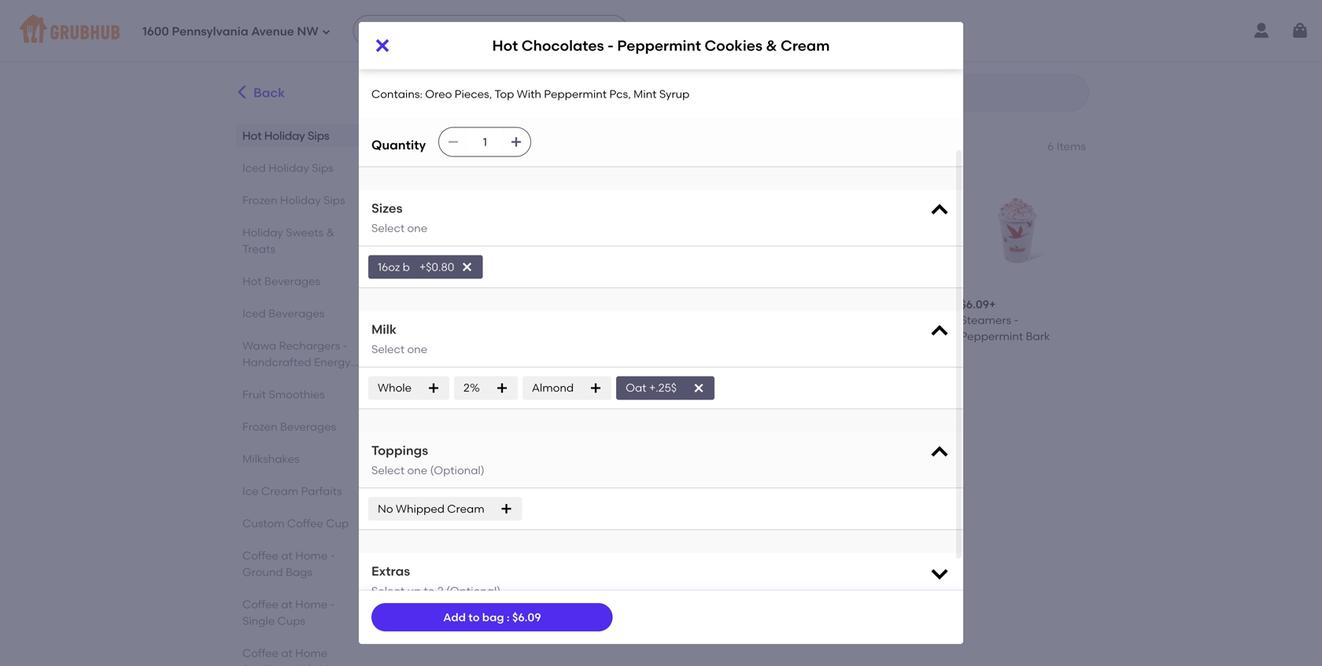 Task type: describe. For each thing, give the bounding box(es) containing it.
holiday sweets & treats tab
[[242, 224, 364, 257]]

iced beverages
[[242, 307, 325, 320]]

(optional) inside toppings select one (optional)
[[430, 464, 485, 477]]

top
[[495, 87, 514, 101]]

sizes
[[371, 201, 403, 216]]

sips for hot holiday sips tab
[[308, 129, 329, 142]]

- inside coffee at home - ground bags
[[330, 549, 335, 563]]

coffee for coffee at home - single cups
[[242, 598, 279, 612]]

svg image inside main navigation navigation
[[322, 27, 331, 37]]

fruit smoothies tab
[[242, 386, 364, 403]]

coffee at home bundles - 4pk groun tab
[[242, 645, 364, 667]]

holiday inside the "holiday sweets & treats"
[[242, 226, 283, 239]]

1 horizontal spatial to
[[468, 611, 480, 624]]

(contains
[[278, 372, 330, 386]]

milkshakes tab
[[242, 451, 364, 467]]

back button
[[233, 74, 286, 112]]

$6.09 inside '$6.09 + steamers - peppermint bark'
[[960, 298, 989, 311]]

no whipped cream
[[378, 503, 485, 516]]

extras
[[371, 564, 410, 579]]

extras select up to 2 (optional)
[[371, 564, 501, 598]]

drinks
[[242, 372, 275, 386]]

hot beverages
[[242, 275, 320, 288]]

bark
[[1026, 330, 1050, 343]]

bags
[[286, 566, 312, 579]]

:
[[507, 611, 510, 624]]

$6.09 inside $6.09 + hot chocolates - peppermint cookies & cream
[[825, 298, 854, 311]]

holiday blend coffee - holiday blend button
[[414, 405, 543, 590]]

fruit smoothies
[[242, 388, 325, 401]]

sizes select one
[[371, 201, 427, 235]]

coffee at home - ground bags tab
[[242, 548, 364, 581]]

coffee inside holiday blend coffee - holiday blend
[[497, 553, 533, 566]]

+ inside $6.09 + hot chocolates - peppermint cookies & cream
[[854, 298, 861, 311]]

steamers - peppermint bark image
[[960, 172, 1077, 288]]

hot chocolates - peppermint bark image
[[690, 172, 807, 288]]

wawa
[[242, 339, 276, 353]]

cups
[[277, 615, 305, 628]]

parfaits
[[301, 485, 342, 498]]

hot lattes - peppermint mocha image
[[555, 172, 671, 288]]

pennsylvania
[[172, 24, 248, 39]]

mint
[[634, 87, 657, 101]]

0 vertical spatial chocolates
[[522, 37, 604, 54]]

6
[[1048, 140, 1054, 153]]

b
[[403, 260, 410, 274]]

ground
[[242, 566, 283, 579]]

quantity
[[371, 137, 426, 153]]

hot inside $6.09 + hot chocolates - peppermint cookies & cream
[[825, 314, 845, 327]]

bag
[[482, 611, 504, 624]]

hot inside tab
[[242, 129, 262, 142]]

contains: oreo pieces, top with peppermint pcs, mint syrup
[[371, 87, 690, 101]]

energy
[[314, 356, 351, 369]]

peppermint inside $6.09 + hot chocolates - peppermint cookies & cream
[[825, 330, 888, 343]]

(optional) inside extras select up to 2 (optional)
[[446, 585, 501, 598]]

treats
[[242, 242, 275, 256]]

coffee at home - ground bags
[[242, 549, 335, 579]]

+$0.80
[[419, 260, 454, 274]]

avenue
[[251, 24, 294, 39]]

$5.49
[[555, 298, 584, 311]]

with
[[517, 87, 541, 101]]

sweets
[[286, 226, 324, 239]]

toppings
[[371, 443, 428, 458]]

1600 pennsylvania avenue nw
[[142, 24, 318, 39]]

frozen beverages tab
[[242, 419, 364, 435]]

at for bags
[[281, 549, 293, 563]]

at for 4pk
[[281, 647, 293, 660]]

+ for hot chocolates - peppermint bark 'image'
[[719, 298, 726, 311]]

caret left icon image
[[234, 84, 250, 101]]

hot inside tab
[[242, 275, 262, 288]]

one for sizes
[[407, 222, 427, 235]]

home for cups
[[295, 598, 328, 612]]

frozen holiday sips
[[242, 194, 345, 207]]

iced holiday sips tab
[[242, 160, 364, 176]]

bundles
[[242, 663, 285, 667]]

no
[[378, 503, 393, 516]]

almond
[[532, 381, 574, 395]]

$6.09 + for hot lattes - frosted sugar cookie image
[[420, 298, 456, 311]]

home for 4pk
[[295, 647, 328, 660]]

cream inside ice cream parfaits tab
[[261, 485, 298, 498]]

main navigation navigation
[[0, 0, 1322, 61]]

coffee at home - single cups tab
[[242, 597, 364, 630]]

ice cream parfaits tab
[[242, 483, 364, 500]]

$6.09 + hot chocolates - peppermint cookies & cream
[[825, 298, 934, 359]]

cookies inside $6.09 + hot chocolates - peppermint cookies & cream
[[891, 330, 934, 343]]

coffee for coffee at home - ground bags
[[242, 549, 279, 563]]

ice cream parfaits
[[242, 485, 342, 498]]

- inside holiday blend coffee - holiday blend
[[420, 569, 425, 582]]

peppermint inside '$6.09 + steamers - peppermint bark'
[[960, 330, 1023, 343]]

whipped
[[396, 503, 445, 516]]

1 vertical spatial blend
[[471, 569, 501, 582]]

beverages for frozen beverages
[[280, 420, 336, 434]]

- inside coffee at home - single cups
[[330, 598, 335, 612]]

handcrafted
[[242, 356, 311, 369]]

contains:
[[371, 87, 423, 101]]

one for toppings
[[407, 464, 427, 477]]

2
[[437, 585, 444, 598]]

hot lattes - frosted sugar cookie image
[[420, 172, 536, 288]]

2%
[[464, 381, 480, 395]]

steamers
[[960, 314, 1011, 327]]

up
[[407, 585, 421, 598]]

hot chocolates - peppermint cookies & cream image
[[825, 172, 942, 288]]

custom coffee cup tab
[[242, 516, 364, 532]]

- inside $6.09 + hot chocolates - peppermint cookies & cream
[[912, 314, 916, 327]]

sips for frozen holiday sips tab
[[323, 194, 345, 207]]

home for bags
[[295, 549, 328, 563]]

single
[[242, 615, 275, 628]]

frozen holiday sips tab
[[242, 192, 364, 209]]

coffee at home - single cups
[[242, 598, 335, 628]]

pieces,
[[455, 87, 492, 101]]

smoothies
[[269, 388, 325, 401]]

+.25$
[[649, 381, 677, 395]]

items
[[1057, 140, 1086, 153]]



Task type: locate. For each thing, give the bounding box(es) containing it.
coffee inside coffee at home - single cups
[[242, 598, 279, 612]]

2 vertical spatial at
[[281, 647, 293, 660]]

custom
[[242, 517, 285, 530]]

1 vertical spatial iced
[[242, 307, 266, 320]]

1 horizontal spatial $6.09 +
[[690, 298, 726, 311]]

whole
[[378, 381, 412, 395]]

coffee up single
[[242, 598, 279, 612]]

oat
[[626, 381, 647, 395]]

0 vertical spatial (optional)
[[430, 464, 485, 477]]

4 + from the left
[[854, 298, 861, 311]]

milkshakes
[[242, 453, 300, 466]]

beverages up the iced beverages
[[264, 275, 320, 288]]

ice
[[242, 485, 259, 498]]

+ inside '$6.09 + steamers - peppermint bark'
[[989, 298, 996, 311]]

$6.09 + for hot chocolates - peppermint bark 'image'
[[690, 298, 726, 311]]

oat +.25$
[[626, 381, 677, 395]]

0 vertical spatial cookies
[[705, 37, 763, 54]]

1 $6.09 + from the left
[[420, 298, 456, 311]]

- up energy
[[343, 339, 348, 353]]

$6.09 +
[[420, 298, 456, 311], [690, 298, 726, 311]]

select down sizes
[[371, 222, 405, 235]]

Input item quantity number field
[[468, 128, 502, 156]]

holiday blend coffee - holiday blend
[[420, 553, 533, 582]]

3 home from the top
[[295, 647, 328, 660]]

1 horizontal spatial &
[[766, 37, 777, 54]]

at inside coffee at home - single cups
[[281, 598, 293, 612]]

hot holiday sips up iced holiday sips
[[242, 129, 329, 142]]

at inside 'coffee at home bundles - 4pk groun'
[[281, 647, 293, 660]]

1 vertical spatial cookies
[[891, 330, 934, 343]]

beverages for iced beverages
[[268, 307, 325, 320]]

add to bag : $6.09
[[443, 611, 541, 624]]

iced inside iced holiday sips tab
[[242, 161, 266, 175]]

2 one from the top
[[407, 343, 427, 356]]

home inside 'coffee at home bundles - 4pk groun'
[[295, 647, 328, 660]]

svg image
[[1291, 21, 1310, 40], [373, 36, 392, 55], [447, 136, 460, 148], [510, 136, 523, 148], [929, 321, 951, 343], [590, 382, 602, 395], [929, 563, 951, 585]]

cream
[[781, 37, 830, 54], [836, 346, 874, 359], [261, 485, 298, 498], [447, 503, 485, 516]]

1 vertical spatial frozen
[[242, 420, 277, 434]]

hot chocolates - peppermint cookies & cream
[[492, 37, 830, 54]]

0 horizontal spatial hot holiday sips
[[242, 129, 329, 142]]

select down toppings
[[371, 464, 405, 477]]

2 at from the top
[[281, 598, 293, 612]]

- left 4pk
[[287, 663, 292, 667]]

peppermint
[[617, 37, 701, 54], [544, 87, 607, 101], [825, 330, 888, 343], [960, 330, 1023, 343]]

select down milk
[[371, 343, 405, 356]]

home up cups
[[295, 598, 328, 612]]

hot holiday sips inside tab
[[242, 129, 329, 142]]

16oz
[[378, 260, 400, 274]]

2 vertical spatial one
[[407, 464, 427, 477]]

coffee up :
[[497, 553, 533, 566]]

- inside 'coffee at home bundles - 4pk groun'
[[287, 663, 292, 667]]

wawa rechargers - handcrafted energy drinks (contains caffeine) tab
[[242, 338, 364, 402]]

- inside wawa rechargers - handcrafted energy drinks (contains caffeine)
[[343, 339, 348, 353]]

one inside milk select one
[[407, 343, 427, 356]]

nw
[[297, 24, 318, 39]]

to inside extras select up to 2 (optional)
[[424, 585, 435, 598]]

select for toppings
[[371, 464, 405, 477]]

0 vertical spatial at
[[281, 549, 293, 563]]

select inside milk select one
[[371, 343, 405, 356]]

sips up frozen holiday sips tab
[[312, 161, 334, 175]]

1 horizontal spatial cookies
[[891, 330, 934, 343]]

at up bundles at the bottom of page
[[281, 647, 293, 660]]

$5.49 +
[[555, 298, 590, 311]]

- down "cup"
[[330, 549, 335, 563]]

2 vertical spatial &
[[825, 346, 834, 359]]

1 one from the top
[[407, 222, 427, 235]]

2 frozen from the top
[[242, 420, 277, 434]]

holiday
[[264, 129, 305, 142], [454, 135, 519, 155], [268, 161, 309, 175], [280, 194, 321, 207], [242, 226, 283, 239], [420, 553, 461, 566], [428, 569, 468, 582]]

& inside $6.09 + hot chocolates - peppermint cookies & cream
[[825, 346, 834, 359]]

1 vertical spatial at
[[281, 598, 293, 612]]

frozen
[[242, 194, 277, 207], [242, 420, 277, 434]]

svg image
[[322, 27, 331, 37], [929, 200, 951, 222], [461, 261, 473, 273], [427, 382, 440, 395], [496, 382, 508, 395], [693, 382, 705, 395], [929, 442, 951, 464], [500, 503, 513, 516]]

frozen down iced holiday sips
[[242, 194, 277, 207]]

at inside coffee at home - ground bags
[[281, 549, 293, 563]]

$6.09
[[420, 298, 449, 311], [690, 298, 719, 311], [825, 298, 854, 311], [960, 298, 989, 311], [512, 611, 541, 624]]

0 horizontal spatial $6.09 +
[[420, 298, 456, 311]]

- inside '$6.09 + steamers - peppermint bark'
[[1014, 314, 1019, 327]]

$6.09 + steamers - peppermint bark
[[960, 298, 1050, 343]]

0 vertical spatial blend
[[464, 553, 494, 566]]

(optional) down holiday blend coffee - holiday blend
[[446, 585, 501, 598]]

0 vertical spatial iced
[[242, 161, 266, 175]]

3 select from the top
[[371, 464, 405, 477]]

- down coffee at home - ground bags "tab"
[[330, 598, 335, 612]]

iced up wawa on the left
[[242, 307, 266, 320]]

milk select one
[[371, 322, 427, 356]]

select down extras at the left bottom of the page
[[371, 585, 405, 598]]

beverages inside tab
[[264, 275, 320, 288]]

sips down contains: oreo pieces, top with peppermint pcs, mint syrup
[[523, 135, 557, 155]]

select inside sizes select one
[[371, 222, 405, 235]]

at for cups
[[281, 598, 293, 612]]

hot holiday sips for iced
[[242, 129, 329, 142]]

sips
[[308, 129, 329, 142], [523, 135, 557, 155], [312, 161, 334, 175], [323, 194, 345, 207]]

1 vertical spatial chocolates
[[847, 314, 909, 327]]

iced beverages tab
[[242, 305, 364, 322]]

0 vertical spatial home
[[295, 549, 328, 563]]

frozen for frozen holiday sips
[[242, 194, 277, 207]]

fruit
[[242, 388, 266, 401]]

2 $6.09 + from the left
[[690, 298, 726, 311]]

+ for hot lattes - peppermint mocha image
[[584, 298, 590, 311]]

& inside the "holiday sweets & treats"
[[326, 226, 335, 239]]

pcs,
[[609, 87, 631, 101]]

one inside toppings select one (optional)
[[407, 464, 427, 477]]

beverages down hot beverages tab
[[268, 307, 325, 320]]

to left 2
[[424, 585, 435, 598]]

custom coffee cup
[[242, 517, 349, 530]]

toppings select one (optional)
[[371, 443, 485, 477]]

4pk
[[295, 663, 314, 667]]

2 vertical spatial home
[[295, 647, 328, 660]]

2 + from the left
[[584, 298, 590, 311]]

cup
[[326, 517, 349, 530]]

1 vertical spatial to
[[468, 611, 480, 624]]

coffee at home bundles - 4pk groun
[[242, 647, 357, 667]]

syrup
[[659, 87, 690, 101]]

hot holiday sips down pieces,
[[420, 135, 557, 155]]

frozen for frozen beverages
[[242, 420, 277, 434]]

sips up sweets
[[323, 194, 345, 207]]

1 at from the top
[[281, 549, 293, 563]]

coffee left "cup"
[[287, 517, 323, 530]]

one for milk
[[407, 343, 427, 356]]

at
[[281, 549, 293, 563], [281, 598, 293, 612], [281, 647, 293, 660]]

1 home from the top
[[295, 549, 328, 563]]

0 vertical spatial &
[[766, 37, 777, 54]]

one down toppings
[[407, 464, 427, 477]]

back
[[253, 85, 285, 101]]

(optional) up no whipped cream
[[430, 464, 485, 477]]

1 select from the top
[[371, 222, 405, 235]]

1 + from the left
[[449, 298, 456, 311]]

milk
[[371, 322, 397, 337]]

select for milk
[[371, 343, 405, 356]]

16oz b
[[378, 260, 410, 274]]

4 select from the top
[[371, 585, 405, 598]]

2 home from the top
[[295, 598, 328, 612]]

at up cups
[[281, 598, 293, 612]]

coffee up bundles at the bottom of page
[[242, 647, 279, 660]]

hot holiday sips for 6
[[420, 135, 557, 155]]

holiday blend coffee - holiday blend image
[[420, 411, 536, 527]]

beverages for hot beverages
[[264, 275, 320, 288]]

select for extras
[[371, 585, 405, 598]]

at up bags
[[281, 549, 293, 563]]

1 horizontal spatial chocolates
[[847, 314, 909, 327]]

cookies
[[705, 37, 763, 54], [891, 330, 934, 343]]

coffee inside coffee at home - ground bags
[[242, 549, 279, 563]]

0 vertical spatial beverages
[[264, 275, 320, 288]]

caffeine)
[[242, 389, 292, 402]]

5 + from the left
[[989, 298, 996, 311]]

sips up iced holiday sips tab
[[308, 129, 329, 142]]

hot beverages tab
[[242, 273, 364, 290]]

home up bags
[[295, 549, 328, 563]]

1 iced from the top
[[242, 161, 266, 175]]

home up 4pk
[[295, 647, 328, 660]]

one up b on the left top of page
[[407, 222, 427, 235]]

rechargers
[[279, 339, 340, 353]]

select inside extras select up to 2 (optional)
[[371, 585, 405, 598]]

coffee for coffee at home bundles - 4pk groun
[[242, 647, 279, 660]]

1 vertical spatial home
[[295, 598, 328, 612]]

one inside sizes select one
[[407, 222, 427, 235]]

0 vertical spatial one
[[407, 222, 427, 235]]

to left bag
[[468, 611, 480, 624]]

select inside toppings select one (optional)
[[371, 464, 405, 477]]

iced for iced holiday sips
[[242, 161, 266, 175]]

one up whole
[[407, 343, 427, 356]]

holiday sweets & treats
[[242, 226, 335, 256]]

1600
[[142, 24, 169, 39]]

select
[[371, 222, 405, 235], [371, 343, 405, 356], [371, 464, 405, 477], [371, 585, 405, 598]]

add
[[443, 611, 466, 624]]

1 vertical spatial one
[[407, 343, 427, 356]]

- up pcs,
[[608, 37, 614, 54]]

- right steamers
[[1014, 314, 1019, 327]]

frozen down the caffeine)
[[242, 420, 277, 434]]

iced for iced beverages
[[242, 307, 266, 320]]

to
[[424, 585, 435, 598], [468, 611, 480, 624]]

+
[[449, 298, 456, 311], [584, 298, 590, 311], [719, 298, 726, 311], [854, 298, 861, 311], [989, 298, 996, 311]]

2 horizontal spatial &
[[825, 346, 834, 359]]

svg image inside main navigation navigation
[[1291, 21, 1310, 40]]

blend
[[464, 553, 494, 566], [471, 569, 501, 582]]

(optional)
[[430, 464, 485, 477], [446, 585, 501, 598]]

1 vertical spatial (optional)
[[446, 585, 501, 598]]

- left steamers
[[912, 314, 916, 327]]

home
[[295, 549, 328, 563], [295, 598, 328, 612], [295, 647, 328, 660]]

0 vertical spatial frozen
[[242, 194, 277, 207]]

3 + from the left
[[719, 298, 726, 311]]

3 one from the top
[[407, 464, 427, 477]]

2 select from the top
[[371, 343, 405, 356]]

0 horizontal spatial chocolates
[[522, 37, 604, 54]]

0 vertical spatial to
[[424, 585, 435, 598]]

0 horizontal spatial &
[[326, 226, 335, 239]]

iced inside iced beverages tab
[[242, 307, 266, 320]]

frozen beverages
[[242, 420, 336, 434]]

hot holiday sips tab
[[242, 127, 364, 144]]

0 horizontal spatial cookies
[[705, 37, 763, 54]]

1 vertical spatial &
[[326, 226, 335, 239]]

2 iced from the top
[[242, 307, 266, 320]]

1 frozen from the top
[[242, 194, 277, 207]]

6 items
[[1048, 140, 1086, 153]]

0 horizontal spatial to
[[424, 585, 435, 598]]

coffee inside 'coffee at home bundles - 4pk groun'
[[242, 647, 279, 660]]

beverages down fruit smoothies tab
[[280, 420, 336, 434]]

1 horizontal spatial hot holiday sips
[[420, 135, 557, 155]]

hot
[[492, 37, 518, 54], [242, 129, 262, 142], [420, 135, 450, 155], [242, 275, 262, 288], [825, 314, 845, 327]]

home inside coffee at home - ground bags
[[295, 549, 328, 563]]

select for sizes
[[371, 222, 405, 235]]

+ for hot lattes - frosted sugar cookie image
[[449, 298, 456, 311]]

chocolates inside $6.09 + hot chocolates - peppermint cookies & cream
[[847, 314, 909, 327]]

1 vertical spatial beverages
[[268, 307, 325, 320]]

home inside coffee at home - single cups
[[295, 598, 328, 612]]

- up up in the bottom left of the page
[[420, 569, 425, 582]]

coffee up ground
[[242, 549, 279, 563]]

oreo
[[425, 87, 452, 101]]

iced
[[242, 161, 266, 175], [242, 307, 266, 320]]

iced holiday sips
[[242, 161, 334, 175]]

sips for iced holiday sips tab
[[312, 161, 334, 175]]

cream inside $6.09 + hot chocolates - peppermint cookies & cream
[[836, 346, 874, 359]]

beverages
[[264, 275, 320, 288], [268, 307, 325, 320], [280, 420, 336, 434]]

wawa rechargers - handcrafted energy drinks (contains caffeine)
[[242, 339, 351, 402]]

2 vertical spatial beverages
[[280, 420, 336, 434]]

iced up frozen holiday sips
[[242, 161, 266, 175]]

3 at from the top
[[281, 647, 293, 660]]



Task type: vqa. For each thing, say whether or not it's contained in the screenshot.
and
no



